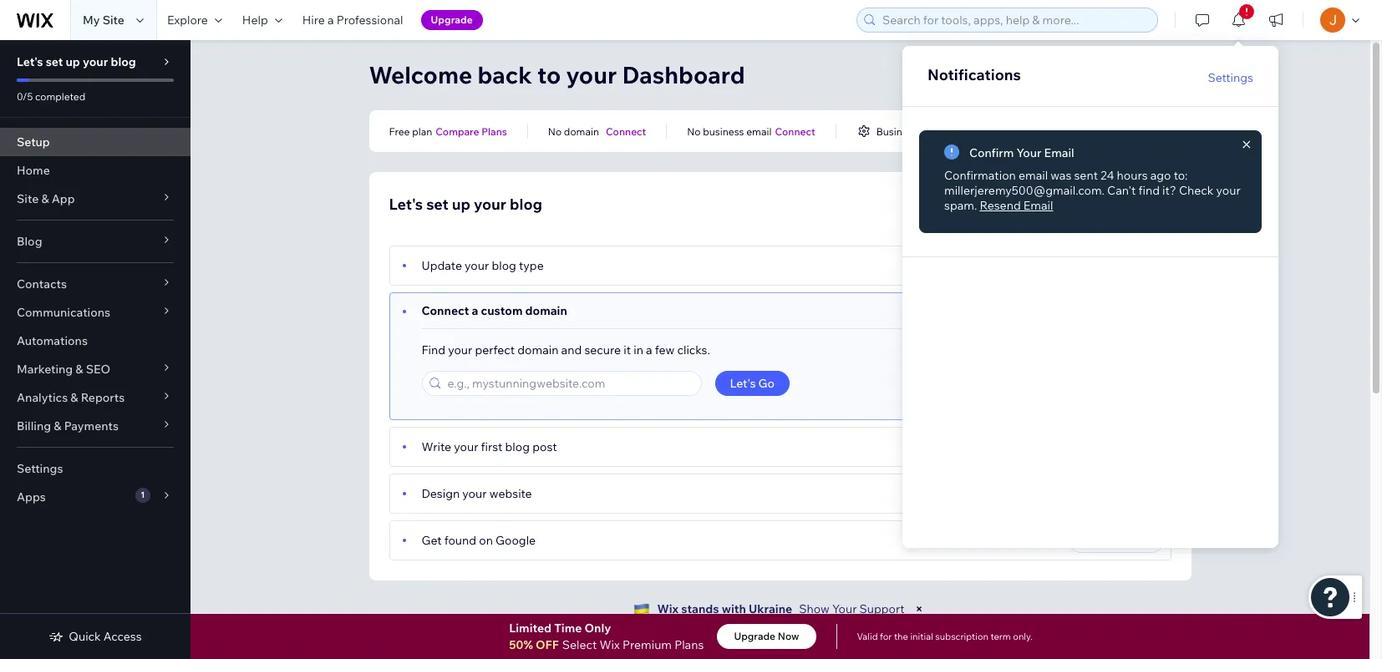 Task type: locate. For each thing, give the bounding box(es) containing it.
1 horizontal spatial connect link
[[775, 124, 816, 139]]

up up setup link
[[66, 54, 80, 69]]

0 horizontal spatial up
[[66, 54, 80, 69]]

settings inside 'sidebar' element
[[17, 461, 63, 476]]

resend email
[[980, 198, 1054, 213]]

analytics & reports
[[17, 390, 125, 405]]

& left seo
[[75, 362, 83, 377]]

quick access button
[[49, 629, 142, 645]]

2 get from the left
[[1084, 533, 1105, 548]]

0/5 completed down confirmation
[[919, 199, 988, 211]]

your
[[83, 54, 108, 69], [566, 60, 617, 89], [1217, 183, 1241, 198], [474, 195, 507, 214], [465, 258, 489, 273], [448, 343, 473, 358], [454, 440, 479, 455], [463, 487, 487, 502]]

0 vertical spatial let's
[[17, 54, 43, 69]]

and
[[561, 343, 582, 358]]

upgrade inside "button"
[[431, 13, 473, 26]]

0/5 completed
[[17, 90, 85, 103], [919, 199, 988, 211]]

upgrade down ukraine
[[734, 630, 776, 643]]

home link
[[0, 156, 191, 185]]

settings button
[[1208, 70, 1254, 85]]

analytics & reports button
[[0, 384, 191, 412]]

confirmation
[[945, 168, 1016, 183]]

your up update your blog type
[[474, 195, 507, 214]]

plans down stands
[[675, 638, 704, 653]]

0/5
[[17, 90, 33, 103], [919, 199, 935, 211]]

0 horizontal spatial site
[[17, 191, 39, 206]]

find your perfect domain and secure it in a few clicks.
[[422, 343, 710, 358]]

1 connect link from the left
[[606, 124, 646, 139]]

let's go
[[730, 376, 775, 391]]

1 horizontal spatial 0/5
[[919, 199, 935, 211]]

1 vertical spatial settings
[[17, 461, 63, 476]]

premium
[[623, 638, 672, 653]]

first
[[481, 440, 503, 455]]

on
[[479, 533, 493, 548]]

blog down my site
[[111, 54, 136, 69]]

blog
[[111, 54, 136, 69], [510, 195, 543, 214], [492, 258, 516, 273], [505, 440, 530, 455]]

contacts
[[17, 277, 67, 292]]

get left started on the right bottom
[[1084, 533, 1105, 548]]

up
[[66, 54, 80, 69], [452, 195, 471, 214]]

0/5 up setup
[[17, 90, 33, 103]]

1 vertical spatial site
[[17, 191, 39, 206]]

0/5 completed up setup
[[17, 90, 85, 103]]

0 vertical spatial email
[[747, 125, 772, 138]]

show your support button
[[799, 602, 905, 617]]

0 horizontal spatial let's
[[17, 54, 43, 69]]

plan
[[412, 125, 432, 138]]

upgrade for upgrade now
[[734, 630, 776, 643]]

0 horizontal spatial no
[[548, 125, 562, 138]]

1 horizontal spatial connect
[[606, 125, 646, 138]]

& inside "popup button"
[[75, 362, 83, 377]]

1 horizontal spatial site
[[103, 13, 124, 28]]

0 horizontal spatial upgrade
[[431, 13, 473, 26]]

automations
[[17, 334, 88, 349]]

completed
[[35, 90, 85, 103], [937, 199, 988, 211]]

connect down the dashboard
[[606, 125, 646, 138]]

perfect
[[475, 343, 515, 358]]

2 vertical spatial let's
[[730, 376, 756, 391]]

connect link right business
[[775, 124, 816, 139]]

site & app
[[17, 191, 75, 206]]

0 horizontal spatial let's set up your blog
[[17, 54, 136, 69]]

1 horizontal spatial get
[[1084, 533, 1105, 548]]

welcome back to your dashboard
[[369, 60, 745, 89]]

upgrade up welcome
[[431, 13, 473, 26]]

1 horizontal spatial email
[[1019, 168, 1048, 183]]

1 vertical spatial domain
[[525, 303, 567, 318]]

1 horizontal spatial wix
[[657, 602, 679, 617]]

domain up "find your perfect domain and secure it in a few clicks."
[[525, 303, 567, 318]]

dashboard
[[622, 60, 745, 89]]

a right in
[[646, 343, 653, 358]]

no down the welcome back to your dashboard
[[548, 125, 562, 138]]

secure
[[585, 343, 621, 358]]

let's set up your blog inside 'sidebar' element
[[17, 54, 136, 69]]

0 vertical spatial site
[[103, 13, 124, 28]]

update
[[422, 258, 462, 273]]

site down home
[[17, 191, 39, 206]]

found
[[444, 533, 477, 548]]

connect link for no domain connect
[[606, 124, 646, 139]]

0 vertical spatial 0/5 completed
[[17, 90, 85, 103]]

domain for perfect
[[518, 343, 559, 358]]

1 horizontal spatial upgrade
[[734, 630, 776, 643]]

set up setup
[[46, 54, 63, 69]]

no for no domain
[[548, 125, 562, 138]]

set
[[46, 54, 63, 69], [426, 195, 449, 214]]

let's inside 'sidebar' element
[[17, 54, 43, 69]]

0 horizontal spatial get
[[422, 533, 442, 548]]

1 vertical spatial let's
[[389, 195, 423, 214]]

1 vertical spatial email
[[1019, 168, 1048, 183]]

your right confirm at the top of page
[[1017, 145, 1042, 161]]

billing & payments
[[17, 419, 119, 434]]

0 vertical spatial let's set up your blog
[[17, 54, 136, 69]]

let's left go
[[730, 376, 756, 391]]

in
[[634, 343, 644, 358]]

a right the hire
[[328, 13, 334, 28]]

let's go button
[[715, 371, 790, 396]]

& right billing
[[54, 419, 61, 434]]

0 horizontal spatial a
[[328, 13, 334, 28]]

wix left stands
[[657, 602, 679, 617]]

app
[[52, 191, 75, 206]]

1 horizontal spatial plans
[[675, 638, 704, 653]]

no domain connect
[[548, 125, 646, 138]]

0 horizontal spatial 0/5 completed
[[17, 90, 85, 103]]

24
[[1101, 168, 1115, 183]]

blog button
[[0, 227, 191, 256]]

0/5 left spam.
[[919, 199, 935, 211]]

quick access
[[69, 629, 142, 645]]

site & app button
[[0, 185, 191, 213]]

wix
[[657, 602, 679, 617], [600, 638, 620, 653]]

completed down confirmation
[[937, 199, 988, 211]]

1 vertical spatial upgrade
[[734, 630, 776, 643]]

1 vertical spatial your
[[833, 602, 857, 617]]

2 vertical spatial domain
[[518, 343, 559, 358]]

blog left type
[[492, 258, 516, 273]]

1 vertical spatial a
[[472, 303, 478, 318]]

2 horizontal spatial a
[[646, 343, 653, 358]]

connect right business
[[775, 125, 816, 138]]

email down confirm your email
[[1019, 168, 1048, 183]]

0 horizontal spatial 0/5
[[17, 90, 33, 103]]

spam.
[[945, 198, 977, 213]]

2 no from the left
[[687, 125, 701, 138]]

upgrade inside button
[[734, 630, 776, 643]]

get for get started
[[1084, 533, 1105, 548]]

1 vertical spatial set
[[426, 195, 449, 214]]

0 horizontal spatial connect
[[422, 303, 469, 318]]

0 vertical spatial a
[[328, 13, 334, 28]]

no
[[548, 125, 562, 138], [687, 125, 701, 138]]

your down my
[[83, 54, 108, 69]]

completed inside 'sidebar' element
[[35, 90, 85, 103]]

design
[[422, 487, 460, 502]]

get left found
[[422, 533, 442, 548]]

site right my
[[103, 13, 124, 28]]

connect up the find
[[422, 303, 469, 318]]

0 horizontal spatial plans
[[482, 125, 507, 138]]

0 vertical spatial plans
[[482, 125, 507, 138]]

compare plans link
[[436, 124, 507, 139]]

1 horizontal spatial 0/5 completed
[[919, 199, 988, 211]]

wix down only at left
[[600, 638, 620, 653]]

show
[[799, 602, 830, 617]]

0 horizontal spatial email
[[747, 125, 772, 138]]

0/5 completed inside 'sidebar' element
[[17, 90, 85, 103]]

0 horizontal spatial wix
[[600, 638, 620, 653]]

set up update
[[426, 195, 449, 214]]

0 horizontal spatial settings
[[17, 461, 63, 476]]

access
[[103, 629, 142, 645]]

0/5 inside 'sidebar' element
[[17, 90, 33, 103]]

1 vertical spatial up
[[452, 195, 471, 214]]

no for no business email
[[687, 125, 701, 138]]

1 get from the left
[[422, 533, 442, 548]]

was
[[1051, 168, 1072, 183]]

completed up setup
[[35, 90, 85, 103]]

set inside 'sidebar' element
[[46, 54, 63, 69]]

a for professional
[[328, 13, 334, 28]]

it?
[[1163, 183, 1177, 198]]

0 horizontal spatial connect link
[[606, 124, 646, 139]]

1 horizontal spatial set
[[426, 195, 449, 214]]

confirm
[[970, 145, 1014, 161]]

ukraine
[[749, 602, 793, 617]]

domain
[[564, 125, 599, 138], [525, 303, 567, 318], [518, 343, 559, 358]]

let's set up your blog up update your blog type
[[389, 195, 543, 214]]

a left custom
[[472, 303, 478, 318]]

1 no from the left
[[548, 125, 562, 138]]

write
[[422, 440, 451, 455]]

term
[[991, 631, 1011, 643]]

2 horizontal spatial let's
[[730, 376, 756, 391]]

0 horizontal spatial completed
[[35, 90, 85, 103]]

email right business
[[747, 125, 772, 138]]

e.g., mystunningwebsite.com field
[[443, 372, 696, 395]]

2 connect link from the left
[[775, 124, 816, 139]]

0 vertical spatial up
[[66, 54, 80, 69]]

0 vertical spatial completed
[[35, 90, 85, 103]]

email down the was
[[1024, 198, 1054, 213]]

with
[[722, 602, 746, 617]]

1 vertical spatial let's set up your blog
[[389, 195, 543, 214]]

connect link down the dashboard
[[606, 124, 646, 139]]

free plan compare plans
[[389, 125, 507, 138]]

0 vertical spatial domain
[[564, 125, 599, 138]]

my site
[[83, 13, 124, 28]]

your right check
[[1217, 183, 1241, 198]]

email
[[747, 125, 772, 138], [1019, 168, 1048, 183]]

let's set up your blog down my
[[17, 54, 136, 69]]

0 vertical spatial set
[[46, 54, 63, 69]]

your right show
[[833, 602, 857, 617]]

1 vertical spatial 0/5 completed
[[919, 199, 988, 211]]

get inside button
[[1084, 533, 1105, 548]]

let's up setup
[[17, 54, 43, 69]]

custom
[[481, 303, 523, 318]]

upgrade
[[431, 13, 473, 26], [734, 630, 776, 643]]

1 horizontal spatial settings
[[1208, 70, 1254, 85]]

site inside dropdown button
[[17, 191, 39, 206]]

up up update
[[452, 195, 471, 214]]

get started button
[[1069, 528, 1164, 553]]

1 horizontal spatial a
[[472, 303, 478, 318]]

settings for settings button
[[1208, 70, 1254, 85]]

get found on google
[[422, 533, 536, 548]]

get started
[[1084, 533, 1149, 548]]

no left business
[[687, 125, 701, 138]]

0 vertical spatial email
[[1045, 145, 1075, 161]]

0 vertical spatial upgrade
[[431, 13, 473, 26]]

let's inside button
[[730, 376, 756, 391]]

domain down the welcome back to your dashboard
[[564, 125, 599, 138]]

valid
[[857, 631, 878, 643]]

blog right first at the bottom of the page
[[505, 440, 530, 455]]

apps
[[17, 490, 46, 505]]

limited time only 50% off select wix premium plans
[[509, 621, 704, 653]]

seo
[[86, 362, 110, 377]]

find
[[1139, 183, 1160, 198]]

professional
[[337, 13, 403, 28]]

1 vertical spatial completed
[[937, 199, 988, 211]]

0 vertical spatial 0/5
[[17, 90, 33, 103]]

let's up update
[[389, 195, 423, 214]]

1 vertical spatial 0/5
[[919, 199, 935, 211]]

email up the was
[[1045, 145, 1075, 161]]

0 horizontal spatial set
[[46, 54, 63, 69]]

1 vertical spatial wix
[[600, 638, 620, 653]]

setup
[[17, 135, 50, 150]]

free
[[389, 125, 410, 138]]

your right design
[[463, 487, 487, 502]]

0 vertical spatial your
[[1017, 145, 1042, 161]]

& left app
[[41, 191, 49, 206]]

plans right compare
[[482, 125, 507, 138]]

site
[[103, 13, 124, 28], [17, 191, 39, 206]]

1 horizontal spatial no
[[687, 125, 701, 138]]

now
[[778, 630, 800, 643]]

1 horizontal spatial let's
[[389, 195, 423, 214]]

to
[[538, 60, 561, 89]]

1 horizontal spatial your
[[1017, 145, 1042, 161]]

& left reports
[[70, 390, 78, 405]]

domain left and
[[518, 343, 559, 358]]

1 vertical spatial plans
[[675, 638, 704, 653]]

0 vertical spatial settings
[[1208, 70, 1254, 85]]

your inside 'sidebar' element
[[83, 54, 108, 69]]



Task type: describe. For each thing, give the bounding box(es) containing it.
1 horizontal spatial let's set up your blog
[[389, 195, 543, 214]]

1 horizontal spatial completed
[[937, 199, 988, 211]]

type
[[519, 258, 544, 273]]

up inside 'sidebar' element
[[66, 54, 80, 69]]

& for site
[[41, 191, 49, 206]]

1 horizontal spatial up
[[452, 195, 471, 214]]

a for custom
[[472, 303, 478, 318]]

get for get found on google
[[422, 533, 442, 548]]

write your first blog post
[[422, 440, 557, 455]]

your right update
[[465, 258, 489, 273]]

resend
[[980, 198, 1021, 213]]

it
[[624, 343, 631, 358]]

started
[[1107, 533, 1149, 548]]

support
[[860, 602, 905, 617]]

connect a custom domain
[[422, 303, 567, 318]]

blog inside 'sidebar' element
[[111, 54, 136, 69]]

email inside confirmation email was sent 24 hours ago to: millerjeremy500@gmail.com. can't find it? check your spam.
[[1019, 168, 1048, 183]]

business info
[[877, 125, 939, 138]]

settings for settings link
[[17, 461, 63, 476]]

& for analytics
[[70, 390, 78, 405]]

automations link
[[0, 327, 191, 355]]

stands
[[681, 602, 719, 617]]

valid for the initial subscription term only.
[[857, 631, 1033, 643]]

design your website
[[422, 487, 532, 502]]

the
[[894, 631, 909, 643]]

hire
[[302, 13, 325, 28]]

sidebar element
[[0, 40, 191, 660]]

select
[[562, 638, 597, 653]]

website
[[490, 487, 532, 502]]

1 vertical spatial email
[[1024, 198, 1054, 213]]

your inside confirmation email was sent 24 hours ago to: millerjeremy500@gmail.com. can't find it? check your spam.
[[1217, 183, 1241, 198]]

go
[[759, 376, 775, 391]]

wix stands with ukraine show your support
[[657, 602, 905, 617]]

notifications
[[928, 65, 1021, 84]]

analytics
[[17, 390, 68, 405]]

marketing & seo
[[17, 362, 110, 377]]

reports
[[81, 390, 125, 405]]

your right to
[[566, 60, 617, 89]]

contacts button
[[0, 270, 191, 298]]

wix inside limited time only 50% off select wix premium plans
[[600, 638, 620, 653]]

check
[[1180, 183, 1214, 198]]

update your blog type
[[422, 258, 544, 273]]

domain for custom
[[525, 303, 567, 318]]

0 horizontal spatial your
[[833, 602, 857, 617]]

billing
[[17, 419, 51, 434]]

home
[[17, 163, 50, 178]]

2 vertical spatial a
[[646, 343, 653, 358]]

hire a professional link
[[292, 0, 413, 40]]

help
[[242, 13, 268, 28]]

confirm your email
[[970, 145, 1075, 161]]

0 vertical spatial wix
[[657, 602, 679, 617]]

upgrade for upgrade
[[431, 13, 473, 26]]

initial
[[911, 631, 934, 643]]

time
[[554, 621, 582, 636]]

your left first at the bottom of the page
[[454, 440, 479, 455]]

google
[[496, 533, 536, 548]]

connect link for no business email connect
[[775, 124, 816, 139]]

marketing
[[17, 362, 73, 377]]

find
[[422, 343, 446, 358]]

millerjeremy500@gmail.com.
[[945, 183, 1105, 198]]

for
[[880, 631, 892, 643]]

help button
[[232, 0, 292, 40]]

settings link
[[0, 455, 191, 483]]

plans inside limited time only 50% off select wix premium plans
[[675, 638, 704, 653]]

& for marketing
[[75, 362, 83, 377]]

billing & payments button
[[0, 412, 191, 441]]

to:
[[1174, 168, 1188, 183]]

only
[[585, 621, 611, 636]]

communications
[[17, 305, 110, 320]]

& for billing
[[54, 419, 61, 434]]

setup link
[[0, 128, 191, 156]]

limited
[[509, 621, 552, 636]]

few
[[655, 343, 675, 358]]

Search for tools, apps, help & more... field
[[878, 8, 1153, 32]]

info
[[921, 125, 939, 138]]

post
[[533, 440, 557, 455]]

payments
[[64, 419, 119, 434]]

blog up type
[[510, 195, 543, 214]]

business
[[703, 125, 744, 138]]

50%
[[509, 638, 533, 653]]

subscription
[[936, 631, 989, 643]]

sent
[[1075, 168, 1098, 183]]

hire a professional
[[302, 13, 403, 28]]

compare
[[436, 125, 479, 138]]

blog
[[17, 234, 42, 249]]

2 horizontal spatial connect
[[775, 125, 816, 138]]

your right the find
[[448, 343, 473, 358]]

business info button
[[857, 124, 939, 139]]

off
[[536, 638, 559, 653]]

explore
[[167, 13, 208, 28]]

can't
[[1108, 183, 1136, 198]]

upgrade button
[[421, 10, 483, 30]]

marketing & seo button
[[0, 355, 191, 384]]

business
[[877, 125, 918, 138]]



Task type: vqa. For each thing, say whether or not it's contained in the screenshot.
SETTINGS related to Settings 'button'
yes



